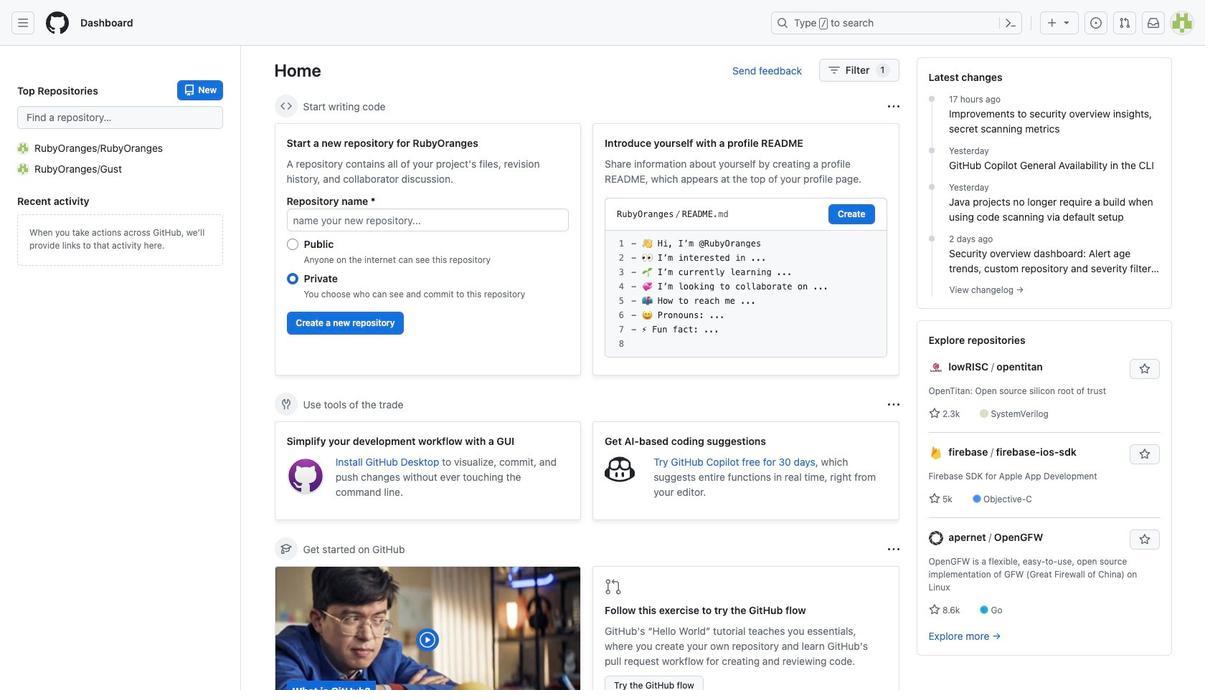 Task type: describe. For each thing, give the bounding box(es) containing it.
none submit inside introduce yourself with a profile readme element
[[829, 204, 875, 225]]

what is github? element
[[274, 567, 581, 691]]

what is github? image
[[275, 567, 580, 691]]

star image
[[929, 494, 940, 505]]

notifications image
[[1148, 17, 1159, 29]]

rubyoranges image
[[17, 142, 29, 154]]

introduce yourself with a profile readme element
[[593, 123, 899, 376]]

star this repository image for @apernet profile icon
[[1139, 534, 1150, 546]]

filter image
[[828, 65, 840, 76]]

0 vertical spatial git pull request image
[[1119, 17, 1131, 29]]

start a new repository element
[[274, 123, 581, 376]]

plus image
[[1047, 17, 1058, 29]]

code image
[[280, 100, 292, 112]]

get ai-based coding suggestions element
[[593, 422, 899, 521]]

explore element
[[916, 57, 1172, 691]]

command palette image
[[1005, 17, 1016, 29]]

issue opened image
[[1090, 17, 1102, 29]]

why am i seeing this? image for introduce yourself with a profile readme element
[[888, 101, 899, 112]]

why am i seeing this? image for try the github flow element
[[888, 544, 899, 556]]

@lowrisc profile image
[[929, 361, 943, 375]]

tools image
[[280, 399, 292, 410]]

1 dot fill image from the top
[[926, 93, 938, 105]]

mortar board image
[[280, 544, 292, 555]]

star this repository image
[[1139, 364, 1150, 375]]

3 dot fill image from the top
[[926, 181, 938, 193]]



Task type: vqa. For each thing, say whether or not it's contained in the screenshot.
Star this repository image
yes



Task type: locate. For each thing, give the bounding box(es) containing it.
homepage image
[[46, 11, 69, 34]]

1 vertical spatial why am i seeing this? image
[[888, 544, 899, 556]]

git pull request image inside try the github flow element
[[605, 579, 622, 596]]

2 why am i seeing this? image from the top
[[888, 544, 899, 556]]

1 horizontal spatial git pull request image
[[1119, 17, 1131, 29]]

star image up @firebase profile image
[[929, 408, 940, 420]]

try the github flow element
[[593, 567, 899, 691]]

why am i seeing this? image
[[888, 399, 899, 411]]

@firebase profile image
[[929, 446, 943, 461]]

star this repository image
[[1139, 449, 1150, 461], [1139, 534, 1150, 546]]

dot fill image
[[926, 93, 938, 105], [926, 145, 938, 156], [926, 181, 938, 193], [926, 233, 938, 245]]

star image for @lowrisc profile image
[[929, 408, 940, 420]]

1 vertical spatial star this repository image
[[1139, 534, 1150, 546]]

triangle down image
[[1061, 16, 1072, 28]]

git pull request image
[[1119, 17, 1131, 29], [605, 579, 622, 596]]

1 star this repository image from the top
[[1139, 449, 1150, 461]]

name your new repository... text field
[[287, 209, 569, 232]]

1 vertical spatial git pull request image
[[605, 579, 622, 596]]

None radio
[[287, 239, 298, 250], [287, 273, 298, 285], [287, 239, 298, 250], [287, 273, 298, 285]]

2 star this repository image from the top
[[1139, 534, 1150, 546]]

why am i seeing this? image
[[888, 101, 899, 112], [888, 544, 899, 556]]

2 star image from the top
[[929, 605, 940, 616]]

star image
[[929, 408, 940, 420], [929, 605, 940, 616]]

1 why am i seeing this? image from the top
[[888, 101, 899, 112]]

gust image
[[17, 163, 29, 175]]

Top Repositories search field
[[17, 106, 223, 129]]

star image for @apernet profile icon
[[929, 605, 940, 616]]

0 horizontal spatial git pull request image
[[605, 579, 622, 596]]

play image
[[419, 632, 436, 649]]

2 dot fill image from the top
[[926, 145, 938, 156]]

0 vertical spatial star image
[[929, 408, 940, 420]]

0 vertical spatial why am i seeing this? image
[[888, 101, 899, 112]]

1 star image from the top
[[929, 408, 940, 420]]

1 vertical spatial star image
[[929, 605, 940, 616]]

Find a repository… text field
[[17, 106, 223, 129]]

0 vertical spatial star this repository image
[[1139, 449, 1150, 461]]

star this repository image for @firebase profile image
[[1139, 449, 1150, 461]]

None submit
[[829, 204, 875, 225]]

simplify your development workflow with a gui element
[[274, 422, 581, 521]]

@apernet profile image
[[929, 532, 943, 546]]

explore repositories navigation
[[916, 321, 1172, 656]]

star image down @apernet profile icon
[[929, 605, 940, 616]]

4 dot fill image from the top
[[926, 233, 938, 245]]

github desktop image
[[287, 458, 324, 495]]



